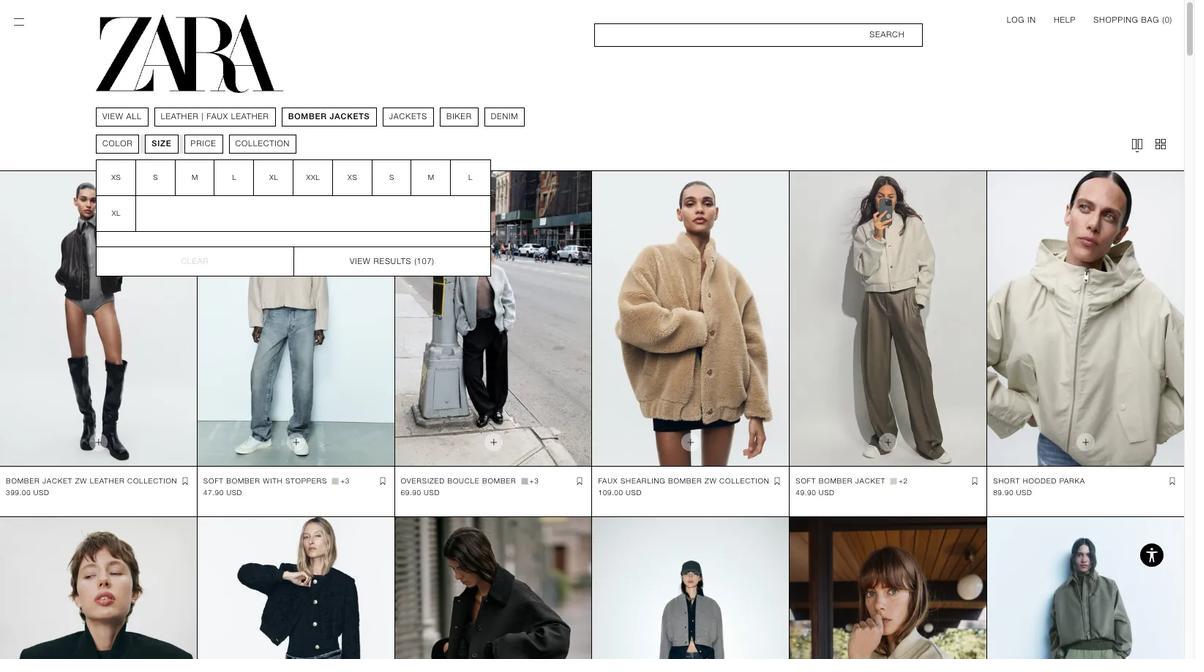 Task type: vqa. For each thing, say whether or not it's contained in the screenshot.
38 for 38
no



Task type: locate. For each thing, give the bounding box(es) containing it.
(
[[1163, 15, 1166, 25]]

bomber
[[6, 478, 40, 486], [226, 478, 260, 486], [483, 478, 517, 486], [669, 478, 703, 486], [819, 478, 853, 486]]

xxl
[[306, 174, 320, 182]]

+ 3 for oversized boucle bomber
[[530, 478, 539, 486]]

leather up collection button
[[231, 112, 269, 122]]

4 usd from the left
[[626, 489, 642, 497]]

zw
[[75, 478, 87, 486], [705, 478, 717, 486]]

Product search search field
[[595, 23, 924, 47]]

short
[[994, 478, 1021, 486]]

add item to wishlist image
[[179, 476, 191, 488], [377, 476, 389, 488], [772, 476, 784, 488]]

bomber up 47.90 usd
[[226, 478, 260, 486]]

usd right 399.00
[[33, 489, 49, 497]]

3
[[345, 478, 350, 486], [535, 478, 539, 486]]

bomber up 399.00
[[6, 478, 40, 486]]

shearling
[[621, 478, 666, 486]]

add item to wishlist image
[[574, 476, 586, 488], [970, 476, 981, 488], [1167, 476, 1179, 488]]

all
[[126, 112, 141, 122]]

usd for 89.90 usd
[[1017, 489, 1033, 497]]

usd down "soft bomber jacket" link
[[819, 489, 835, 497]]

view
[[102, 112, 123, 122], [350, 257, 371, 266]]

xs
[[111, 174, 121, 182], [348, 174, 357, 182]]

1 horizontal spatial add item to wishlist image
[[970, 476, 981, 488]]

+
[[341, 478, 345, 486], [530, 478, 535, 486], [899, 478, 904, 486]]

xl
[[269, 174, 278, 182], [111, 209, 120, 217]]

leather | faux leather
[[160, 112, 269, 122]]

boucle
[[448, 478, 480, 486]]

soft bomber with stoppers
[[203, 478, 327, 486]]

2 s from the left
[[389, 174, 394, 182]]

search link
[[595, 23, 924, 47]]

price button
[[184, 135, 223, 154]]

1 vertical spatial image 0 of soft bomber jacket from zara image
[[593, 518, 790, 660]]

109.00 usd
[[599, 489, 642, 497]]

size
[[151, 139, 171, 149]]

bomber jacket zw leather collection
[[6, 478, 178, 486]]

+ right soft bomber jacket
[[899, 478, 904, 486]]

faux
[[599, 478, 618, 486]]

1 s from the left
[[153, 174, 158, 182]]

0 horizontal spatial soft
[[203, 478, 224, 486]]

1 horizontal spatial l
[[468, 174, 473, 182]]

0 horizontal spatial zw
[[75, 478, 87, 486]]

2 usd from the left
[[226, 489, 242, 497]]

0 horizontal spatial add item to wishlist image
[[179, 476, 191, 488]]

+ 3 right boucle
[[530, 478, 539, 486]]

usd down short hooded parka link
[[1017, 489, 1033, 497]]

collection button
[[228, 135, 296, 154]]

usd for 47.90 usd
[[226, 489, 242, 497]]

view for view results (107)
[[350, 257, 371, 266]]

0 horizontal spatial m
[[192, 174, 198, 182]]

69.90
[[401, 489, 422, 497]]

image 0 of maxi pocket bomber from zara image
[[0, 518, 197, 660]]

l
[[232, 174, 236, 182], [468, 174, 473, 182]]

usd down oversized
[[424, 489, 440, 497]]

view for view all
[[102, 112, 123, 122]]

soft
[[203, 478, 224, 486], [796, 478, 817, 486]]

bomber inside 'link'
[[669, 478, 703, 486]]

2 soft from the left
[[796, 478, 817, 486]]

1 add item to wishlist image from the left
[[179, 476, 191, 488]]

0 vertical spatial image 0 of soft bomber jacket from zara image
[[790, 171, 987, 467]]

bomber
[[288, 112, 327, 122]]

1 l from the left
[[232, 174, 236, 182]]

bomber jackets link
[[288, 111, 370, 123]]

s down size button
[[153, 174, 158, 182]]

+ 3 right stoppers
[[341, 478, 350, 486]]

bomber right shearling
[[669, 478, 703, 486]]

1 horizontal spatial xs
[[348, 174, 357, 182]]

1 horizontal spatial collection
[[235, 139, 290, 149]]

soft bomber jacket
[[796, 478, 886, 486]]

bomber jackets
[[288, 112, 370, 122]]

1 horizontal spatial +
[[530, 478, 535, 486]]

xl down collection button
[[269, 174, 278, 182]]

l down biker link
[[468, 174, 473, 182]]

2 jacket from the left
[[856, 478, 886, 486]]

2 zw from the left
[[705, 478, 717, 486]]

xl down color button
[[111, 209, 120, 217]]

jackets link
[[389, 111, 427, 123]]

0 horizontal spatial image 0 of soft bomber jacket from zara image
[[593, 518, 790, 660]]

image 0 of short hooded parka from zara image
[[988, 171, 1185, 467]]

jackets
[[389, 112, 427, 122]]

xs right xxl
[[348, 174, 357, 182]]

1 horizontal spatial jacket
[[856, 478, 886, 486]]

usd for 49.90 usd
[[819, 489, 835, 497]]

+ right stoppers
[[341, 478, 345, 486]]

+ right boucle
[[530, 478, 535, 486]]

collection
[[235, 139, 290, 149], [127, 478, 178, 486], [720, 478, 770, 486]]

s
[[153, 174, 158, 182], [389, 174, 394, 182]]

l down collection button
[[232, 174, 236, 182]]

1 horizontal spatial m
[[428, 174, 434, 182]]

usd right 47.90 on the bottom left
[[226, 489, 242, 497]]

jacket
[[43, 478, 73, 486], [856, 478, 886, 486]]

0 horizontal spatial + 3
[[341, 478, 350, 486]]

2 + from the left
[[530, 478, 535, 486]]

usd down shearling
[[626, 489, 642, 497]]

biker link
[[446, 111, 472, 123]]

with
[[263, 478, 283, 486]]

0 horizontal spatial xs
[[111, 174, 121, 182]]

47.90
[[203, 489, 224, 497]]

1 + 3 from the left
[[341, 478, 350, 486]]

1 add item to wishlist image from the left
[[574, 476, 586, 488]]

0 horizontal spatial view
[[102, 112, 123, 122]]

jacket left + 2
[[856, 478, 886, 486]]

jacket up 399.00 usd
[[43, 478, 73, 486]]

image 0 of soft bomber jacket from zara image
[[790, 171, 987, 467], [593, 518, 790, 660]]

1 horizontal spatial add item to wishlist image
[[377, 476, 389, 488]]

0 horizontal spatial l
[[232, 174, 236, 182]]

bag
[[1142, 15, 1160, 25]]

hooded
[[1024, 478, 1057, 486]]

1 xs from the left
[[111, 174, 121, 182]]

m
[[192, 174, 198, 182], [428, 174, 434, 182]]

|
[[201, 112, 204, 122]]

1 horizontal spatial + 3
[[530, 478, 539, 486]]

1 horizontal spatial xl
[[269, 174, 278, 182]]

1 vertical spatial view
[[350, 257, 371, 266]]

zw right shearling
[[705, 478, 717, 486]]

s down jackets link on the top of the page
[[389, 174, 394, 182]]

1 horizontal spatial zw
[[705, 478, 717, 486]]

collection inside 'link'
[[720, 478, 770, 486]]

6 usd from the left
[[1017, 489, 1033, 497]]

+ for oversized boucle bomber
[[530, 478, 535, 486]]

1 horizontal spatial zoom change image
[[1154, 137, 1169, 152]]

+ 2
[[899, 478, 909, 486]]

2 horizontal spatial add item to wishlist image
[[772, 476, 784, 488]]

leather
[[160, 112, 199, 122], [231, 112, 269, 122]]

usd
[[33, 489, 49, 497], [226, 489, 242, 497], [424, 489, 440, 497], [626, 489, 642, 497], [819, 489, 835, 497], [1017, 489, 1033, 497]]

1 horizontal spatial image 0 of soft bomber jacket from zara image
[[790, 171, 987, 467]]

leather left | on the top left
[[160, 112, 199, 122]]

3 add item to wishlist image from the left
[[772, 476, 784, 488]]

0 horizontal spatial jacket
[[43, 478, 73, 486]]

oversized boucle bomber
[[401, 478, 517, 486]]

image 0 of oversized boucle bomber from zara image
[[395, 171, 592, 467]]

1 + from the left
[[341, 478, 345, 486]]

soft for soft bomber jacket
[[796, 478, 817, 486]]

price
[[190, 139, 216, 149]]

3 left faux
[[535, 478, 539, 486]]

0 horizontal spatial add item to wishlist image
[[574, 476, 586, 488]]

xs down color button
[[111, 174, 121, 182]]

view left results
[[350, 257, 371, 266]]

soft up 47.90 on the bottom left
[[203, 478, 224, 486]]

collection for bomber jacket zw leather collection
[[127, 478, 178, 486]]

1 soft from the left
[[203, 478, 224, 486]]

bomber right boucle
[[483, 478, 517, 486]]

3 bomber from the left
[[483, 478, 517, 486]]

soft up 49.90
[[796, 478, 817, 486]]

oversized boucle bomber link
[[401, 476, 517, 488]]

2 horizontal spatial +
[[899, 478, 904, 486]]

3 right stoppers
[[345, 478, 350, 486]]

1 horizontal spatial soft
[[796, 478, 817, 486]]

0 horizontal spatial 3
[[345, 478, 350, 486]]

1 horizontal spatial view
[[350, 257, 371, 266]]

2 3 from the left
[[535, 478, 539, 486]]

2 add item to wishlist image from the left
[[970, 476, 981, 488]]

0 horizontal spatial +
[[341, 478, 345, 486]]

(107)
[[414, 257, 434, 266]]

view results (107)
[[350, 257, 434, 266]]

1 horizontal spatial leather
[[231, 112, 269, 122]]

zw left leather
[[75, 478, 87, 486]]

soft bomber jacket link
[[796, 476, 886, 488]]

+ for soft bomber with stoppers
[[341, 478, 345, 486]]

collection for faux shearling bomber zw collection
[[720, 478, 770, 486]]

2 leather from the left
[[231, 112, 269, 122]]

bomber up 49.90 usd
[[819, 478, 853, 486]]

short hooded parka link
[[994, 476, 1086, 488]]

5 usd from the left
[[819, 489, 835, 497]]

0
[[1166, 15, 1171, 25]]

view left all
[[102, 112, 123, 122]]

3 for soft bomber with stoppers
[[345, 478, 350, 486]]

3 usd from the left
[[424, 489, 440, 497]]

1 horizontal spatial s
[[389, 174, 394, 182]]

4 bomber from the left
[[669, 478, 703, 486]]

1 jacket from the left
[[43, 478, 73, 486]]

1 3 from the left
[[345, 478, 350, 486]]

109.00
[[599, 489, 624, 497]]

1 vertical spatial xl
[[111, 209, 120, 217]]

in
[[1028, 15, 1037, 25]]

1 horizontal spatial 3
[[535, 478, 539, 486]]

1 usd from the left
[[33, 489, 49, 497]]

zoom change image
[[1131, 137, 1145, 152], [1154, 137, 1169, 152]]

0 horizontal spatial leather
[[160, 112, 199, 122]]

image 0 of bomber jacket zw leather collection from zara image
[[0, 171, 197, 467]]

0 horizontal spatial xl
[[111, 209, 120, 217]]

0 horizontal spatial zoom change image
[[1131, 137, 1145, 152]]

3 + from the left
[[899, 478, 904, 486]]

0 horizontal spatial collection
[[127, 478, 178, 486]]

log
[[1007, 15, 1025, 25]]

2 horizontal spatial add item to wishlist image
[[1167, 476, 1179, 488]]

2 + 3 from the left
[[530, 478, 539, 486]]

2 horizontal spatial collection
[[720, 478, 770, 486]]

1 leather from the left
[[160, 112, 199, 122]]

+ 3
[[341, 478, 350, 486], [530, 478, 539, 486]]

0 vertical spatial view
[[102, 112, 123, 122]]

0 horizontal spatial s
[[153, 174, 158, 182]]



Task type: describe. For each thing, give the bounding box(es) containing it.
image 0 of crop soft bomber jacket from zara image
[[790, 518, 987, 660]]

49.90
[[796, 489, 817, 497]]

usd for 69.90 usd
[[424, 489, 440, 497]]

help
[[1054, 15, 1077, 25]]

color button
[[96, 135, 139, 154]]

shopping
[[1094, 15, 1139, 25]]

log in
[[1007, 15, 1037, 25]]

size button
[[145, 135, 178, 154]]

search
[[870, 30, 905, 40]]

1 zoom change image from the left
[[1131, 137, 1145, 152]]

oversized
[[401, 478, 445, 486]]

47.90 usd
[[203, 489, 242, 497]]

+ 3 for soft bomber with stoppers
[[341, 478, 350, 486]]

image 0 of faux shearling bomber zw collection from zara image
[[593, 171, 790, 467]]

view all
[[102, 112, 141, 122]]

0 vertical spatial xl
[[269, 174, 278, 182]]

)
[[1171, 15, 1173, 25]]

2 m from the left
[[428, 174, 434, 182]]

color
[[102, 139, 132, 149]]

89.90 usd
[[994, 489, 1033, 497]]

+ for soft bomber jacket
[[899, 478, 904, 486]]

3 add item to wishlist image from the left
[[1167, 476, 1179, 488]]

faux shearling bomber zw collection link
[[599, 476, 770, 488]]

leather
[[90, 478, 125, 486]]

short hooded parka
[[994, 478, 1086, 486]]

soft for soft bomber with stoppers
[[203, 478, 224, 486]]

2 xs from the left
[[348, 174, 357, 182]]

jackets
[[330, 112, 370, 122]]

collection inside button
[[235, 139, 290, 149]]

zara logo united states. go to homepage image
[[96, 15, 283, 93]]

1 zw from the left
[[75, 478, 87, 486]]

2 add item to wishlist image from the left
[[377, 476, 389, 488]]

0 status
[[1166, 15, 1171, 25]]

2 l from the left
[[468, 174, 473, 182]]

denim
[[491, 112, 518, 122]]

open menu image
[[12, 15, 26, 29]]

results
[[373, 257, 411, 266]]

image 0 of mixed bomber jacket zw collection from zara image
[[395, 518, 592, 660]]

soft bomber with stoppers link
[[203, 476, 327, 488]]

image 0 of textured cropped bomber jacket from zara image
[[198, 518, 394, 660]]

clear
[[181, 257, 209, 266]]

49.90 usd
[[796, 489, 835, 497]]

clear button
[[96, 247, 293, 276]]

2 bomber from the left
[[226, 478, 260, 486]]

faux shearling bomber zw collection
[[599, 478, 770, 486]]

log in link
[[1007, 15, 1037, 26]]

399.00
[[6, 489, 31, 497]]

faux
[[207, 112, 228, 122]]

69.90 usd
[[401, 489, 440, 497]]

add item to wishlist image for bomber jacket zw leather collection
[[179, 476, 191, 488]]

image 0 of faux leather bomber from zara image
[[988, 518, 1185, 660]]

view all link
[[102, 111, 141, 123]]

image 0 of soft bomber with stoppers from zara image
[[198, 171, 394, 467]]

89.90
[[994, 489, 1014, 497]]

3 for oversized boucle bomber
[[535, 478, 539, 486]]

2 zoom change image from the left
[[1154, 137, 1169, 152]]

add item to wishlist image for 3
[[574, 476, 586, 488]]

denim link
[[491, 111, 518, 123]]

leather | faux leather link
[[160, 111, 269, 123]]

1 bomber from the left
[[6, 478, 40, 486]]

5 bomber from the left
[[819, 478, 853, 486]]

bomber jacket zw leather collection link
[[6, 476, 178, 488]]

399.00 usd
[[6, 489, 49, 497]]

1 m from the left
[[192, 174, 198, 182]]

help link
[[1054, 15, 1077, 26]]

parka
[[1060, 478, 1086, 486]]

stoppers
[[286, 478, 327, 486]]

add item to wishlist image for faux shearling bomber zw collection
[[772, 476, 784, 488]]

biker
[[446, 112, 472, 122]]

accessibility image
[[1138, 541, 1167, 570]]

add item to wishlist image for 2
[[970, 476, 981, 488]]

usd for 109.00 usd
[[626, 489, 642, 497]]

shopping bag ( 0 )
[[1094, 15, 1173, 25]]

2
[[904, 478, 909, 486]]

zw inside 'link'
[[705, 478, 717, 486]]

usd for 399.00 usd
[[33, 489, 49, 497]]



